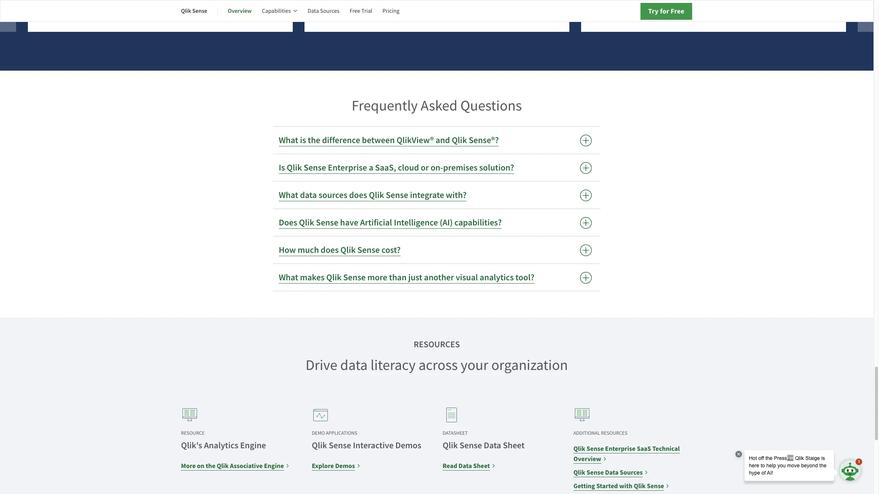 Task type: locate. For each thing, give the bounding box(es) containing it.
read for read report
[[316, 5, 331, 13]]

0 vertical spatial enterprise
[[328, 162, 367, 174]]

sense
[[192, 7, 207, 15], [304, 162, 326, 174], [386, 189, 408, 201], [316, 217, 338, 229], [357, 244, 380, 256], [343, 272, 366, 284], [329, 440, 351, 452], [460, 440, 482, 452], [587, 445, 604, 454], [587, 469, 604, 477], [647, 482, 664, 491]]

overview inside menu bar
[[228, 7, 252, 15]]

1 vertical spatial data
[[340, 356, 368, 375]]

with
[[619, 482, 633, 491]]

sheet
[[503, 440, 525, 452], [473, 462, 490, 471]]

menu bar containing qlik sense
[[181, 2, 410, 20]]

interactive
[[353, 440, 394, 452]]

sense®?
[[469, 134, 499, 146]]

analytics
[[480, 272, 514, 284]]

0 horizontal spatial sources
[[320, 7, 339, 15]]

how much does qlik sense cost?
[[279, 244, 401, 256]]

1 vertical spatial overview
[[574, 455, 601, 464]]

what is the difference between qlikview® and qlik sense®? button
[[273, 127, 601, 154]]

0 vertical spatial data
[[300, 189, 317, 201]]

1 what from the top
[[279, 134, 298, 146]]

what is the difference between qlikview® and qlik sense®?
[[279, 134, 499, 146]]

qlikview®
[[397, 134, 434, 146]]

capabilities link
[[262, 2, 297, 20]]

0 vertical spatial overview
[[228, 7, 252, 15]]

with?
[[446, 189, 467, 201]]

drive data literacy across your organization
[[306, 356, 568, 375]]

data left sources
[[300, 189, 317, 201]]

data right drive
[[340, 356, 368, 375]]

0 vertical spatial sheet
[[503, 440, 525, 452]]

more on the qlik associative engine
[[181, 462, 284, 471]]

1 horizontal spatial read
[[443, 462, 457, 471]]

data sources
[[308, 7, 339, 15]]

0 horizontal spatial demos
[[335, 462, 355, 471]]

analytics
[[204, 440, 238, 452]]

data up read data sheet link
[[484, 440, 501, 452]]

explore demos link
[[312, 461, 360, 472]]

data
[[308, 7, 319, 15], [484, 440, 501, 452], [459, 462, 472, 471], [605, 469, 619, 477]]

2 vertical spatial what
[[279, 272, 298, 284]]

does qlik sense have artificial intelligence (ai) capabilities?
[[279, 217, 502, 229]]

solution?
[[479, 162, 514, 174]]

does qlik sense have artificial intelligence (ai) capabilities? button
[[273, 209, 601, 236]]

menu bar
[[181, 2, 410, 20]]

data for drive
[[340, 356, 368, 375]]

1 horizontal spatial does
[[349, 189, 367, 201]]

sources left free trial link
[[320, 7, 339, 15]]

1 vertical spatial does
[[321, 244, 339, 256]]

qlik sense enterprise saas technical overview link
[[574, 444, 693, 465]]

try for free
[[648, 7, 685, 16]]

1 horizontal spatial the
[[308, 134, 320, 146]]

0 horizontal spatial does
[[321, 244, 339, 256]]

what makes qlik sense more than just another visual analytics tool? button
[[273, 264, 601, 291]]

1 vertical spatial the
[[206, 462, 215, 471]]

0 horizontal spatial data
[[300, 189, 317, 201]]

0 horizontal spatial sheet
[[473, 462, 490, 471]]

does right 'much'
[[321, 244, 339, 256]]

does right sources
[[349, 189, 367, 201]]

sources inside menu bar
[[320, 7, 339, 15]]

data for what
[[300, 189, 317, 201]]

the right is
[[308, 134, 320, 146]]

the inside dropdown button
[[308, 134, 320, 146]]

try for free link
[[641, 3, 692, 20]]

explore demos
[[312, 462, 355, 471]]

free trial link
[[350, 2, 372, 20]]

read left the report
[[316, 5, 331, 13]]

read down the datasheet
[[443, 462, 457, 471]]

what left makes
[[279, 272, 298, 284]]

capabilities?
[[455, 217, 502, 229]]

2 horizontal spatial read
[[593, 5, 608, 13]]

qlik inside qlik sense enterprise saas technical overview
[[574, 445, 585, 454]]

engine up associative
[[240, 440, 266, 452]]

what left is
[[279, 134, 298, 146]]

demos
[[395, 440, 421, 452], [335, 462, 355, 471]]

data inside datasheet qlik sense data sheet
[[484, 440, 501, 452]]

data
[[300, 189, 317, 201], [340, 356, 368, 375]]

enterprise inside qlik sense enterprise saas technical overview
[[605, 445, 636, 454]]

0 horizontal spatial the
[[206, 462, 215, 471]]

than
[[389, 272, 407, 284]]

literacy
[[371, 356, 416, 375]]

sense inside qlik sense enterprise saas technical overview
[[587, 445, 604, 454]]

trial
[[361, 7, 372, 15]]

saas
[[637, 445, 651, 454]]

read
[[316, 5, 331, 13], [593, 5, 608, 13], [443, 462, 457, 471]]

qlik
[[181, 7, 191, 15], [452, 134, 467, 146], [287, 162, 302, 174], [369, 189, 384, 201], [299, 217, 314, 229], [340, 244, 356, 256], [326, 272, 342, 284], [312, 440, 327, 452], [443, 440, 458, 452], [574, 445, 585, 454], [217, 462, 229, 471], [574, 469, 585, 477], [634, 482, 646, 491]]

engine right associative
[[264, 462, 284, 471]]

free trial
[[350, 7, 372, 15]]

1 vertical spatial what
[[279, 189, 298, 201]]

qlik sense enterprise saas technical overview
[[574, 445, 680, 464]]

1 horizontal spatial demos
[[395, 440, 421, 452]]

0 vertical spatial engine
[[240, 440, 266, 452]]

1 vertical spatial enterprise
[[605, 445, 636, 454]]

drive
[[306, 356, 337, 375]]

2 what from the top
[[279, 189, 298, 201]]

demo applications qlik sense interactive demos
[[312, 430, 421, 452]]

qlik sense data sources link
[[574, 468, 648, 478]]

makes
[[300, 272, 325, 284]]

qlik inside datasheet qlik sense data sheet
[[443, 440, 458, 452]]

is qlik sense enterprise a saas, cloud or on-premises solution? button
[[273, 154, 601, 181]]

qlik sense link
[[181, 2, 207, 20]]

demos right the interactive
[[395, 440, 421, 452]]

0 horizontal spatial read
[[316, 5, 331, 13]]

free
[[671, 7, 685, 16], [350, 7, 360, 15]]

data inside dropdown button
[[300, 189, 317, 201]]

3 what from the top
[[279, 272, 298, 284]]

1 vertical spatial demos
[[335, 462, 355, 471]]

0 vertical spatial demos
[[395, 440, 421, 452]]

1 vertical spatial sheet
[[473, 462, 490, 471]]

1 horizontal spatial enterprise
[[605, 445, 636, 454]]

qlik inside menu bar
[[181, 7, 191, 15]]

questions
[[460, 96, 522, 115]]

1 horizontal spatial overview
[[574, 455, 601, 464]]

sources up with
[[620, 469, 643, 477]]

0 horizontal spatial free
[[350, 7, 360, 15]]

demos right 'explore'
[[335, 462, 355, 471]]

is
[[279, 162, 285, 174]]

read data sheet link
[[443, 461, 496, 472]]

does
[[349, 189, 367, 201], [321, 244, 339, 256]]

1 horizontal spatial sources
[[620, 469, 643, 477]]

overview left capabilities
[[228, 7, 252, 15]]

or
[[421, 162, 429, 174]]

what
[[279, 134, 298, 146], [279, 189, 298, 201], [279, 272, 298, 284]]

0 vertical spatial sources
[[320, 7, 339, 15]]

demos inside demo applications qlik sense interactive demos
[[395, 440, 421, 452]]

resources
[[601, 430, 627, 437]]

another
[[424, 272, 454, 284]]

1 horizontal spatial sheet
[[503, 440, 525, 452]]

the right on
[[206, 462, 215, 471]]

additional
[[574, 430, 600, 437]]

associative
[[230, 462, 263, 471]]

0 vertical spatial what
[[279, 134, 298, 146]]

0 horizontal spatial overview
[[228, 7, 252, 15]]

read left "customer"
[[593, 5, 608, 13]]

the for difference
[[308, 134, 320, 146]]

report
[[332, 5, 352, 13]]

qlik sense data sources
[[574, 469, 643, 477]]

enterprise
[[328, 162, 367, 174], [605, 445, 636, 454]]

free right for
[[671, 7, 685, 16]]

0 vertical spatial does
[[349, 189, 367, 201]]

resource qlik's analytics engine
[[181, 430, 266, 452]]

enterprise left a
[[328, 162, 367, 174]]

1 horizontal spatial data
[[340, 356, 368, 375]]

difference
[[322, 134, 360, 146]]

overview up qlik sense data sources
[[574, 455, 601, 464]]

0 vertical spatial the
[[308, 134, 320, 146]]

enterprise down resources
[[605, 445, 636, 454]]

overview
[[228, 7, 252, 15], [574, 455, 601, 464]]

sources
[[320, 7, 339, 15], [620, 469, 643, 477]]

your
[[461, 356, 489, 375]]

free left trial
[[350, 7, 360, 15]]

is
[[300, 134, 306, 146]]

what up does
[[279, 189, 298, 201]]

0 horizontal spatial enterprise
[[328, 162, 367, 174]]

engine
[[240, 440, 266, 452], [264, 462, 284, 471]]



Task type: describe. For each thing, give the bounding box(es) containing it.
premises
[[443, 162, 478, 174]]

technical
[[652, 445, 680, 454]]

data up started
[[605, 469, 619, 477]]

sheet inside datasheet qlik sense data sheet
[[503, 440, 525, 452]]

enterprise inside 'is qlik sense enterprise a saas, cloud or on-premises solution?' dropdown button
[[328, 162, 367, 174]]

artificial
[[360, 217, 392, 229]]

saas,
[[375, 162, 396, 174]]

datasheet
[[443, 430, 468, 437]]

capabilities
[[262, 7, 291, 15]]

just
[[408, 272, 422, 284]]

getting started with qlik sense link
[[574, 481, 670, 492]]

started
[[596, 482, 618, 491]]

what for what is the difference between qlikview® and qlik sense®?
[[279, 134, 298, 146]]

on
[[197, 462, 204, 471]]

customer
[[609, 5, 637, 13]]

resources
[[414, 339, 460, 351]]

try
[[648, 7, 659, 16]]

what data sources does qlik sense integrate with? button
[[273, 182, 601, 209]]

have
[[340, 217, 358, 229]]

organization
[[491, 356, 568, 375]]

datasheet qlik sense data sheet
[[443, 430, 525, 452]]

between
[[362, 134, 395, 146]]

pricing link
[[383, 2, 400, 20]]

what makes qlik sense more than just another visual analytics tool?
[[279, 272, 535, 284]]

sense inside datasheet qlik sense data sheet
[[460, 440, 482, 452]]

cost?
[[382, 244, 401, 256]]

what data sources does qlik sense integrate with?
[[279, 189, 467, 201]]

read customer story
[[593, 5, 654, 13]]

read customer story link
[[581, 0, 846, 32]]

how
[[279, 244, 296, 256]]

asked
[[421, 96, 458, 115]]

sources
[[319, 189, 347, 201]]

frequently asked questions
[[352, 96, 522, 115]]

overview inside qlik sense enterprise saas technical overview
[[574, 455, 601, 464]]

1 vertical spatial sources
[[620, 469, 643, 477]]

applications
[[326, 430, 357, 437]]

much
[[298, 244, 319, 256]]

pricing
[[383, 7, 400, 15]]

visual
[[456, 272, 478, 284]]

intelligence
[[394, 217, 438, 229]]

qlik inside demo applications qlik sense interactive demos
[[312, 440, 327, 452]]

1 vertical spatial engine
[[264, 462, 284, 471]]

resource
[[181, 430, 205, 437]]

more
[[367, 272, 387, 284]]

what for what data sources does qlik sense integrate with?
[[279, 189, 298, 201]]

does
[[279, 217, 297, 229]]

engine inside resource qlik's analytics engine
[[240, 440, 266, 452]]

is qlik sense enterprise a saas, cloud or on-premises solution?
[[279, 162, 514, 174]]

free inside menu bar
[[350, 7, 360, 15]]

across
[[419, 356, 458, 375]]

read report link
[[305, 0, 570, 32]]

read for read customer story
[[593, 5, 608, 13]]

story
[[638, 5, 654, 13]]

overview link
[[228, 2, 252, 20]]

more
[[181, 462, 196, 471]]

qlik sense
[[181, 7, 207, 15]]

sense inside demo applications qlik sense interactive demos
[[329, 440, 351, 452]]

more on the qlik associative engine link
[[181, 461, 289, 472]]

read report
[[316, 5, 352, 13]]

1 horizontal spatial free
[[671, 7, 685, 16]]

for
[[660, 7, 669, 16]]

data left the report
[[308, 7, 319, 15]]

data down datasheet qlik sense data sheet
[[459, 462, 472, 471]]

integrate
[[410, 189, 444, 201]]

frequently
[[352, 96, 418, 115]]

getting
[[574, 482, 595, 491]]

and
[[436, 134, 450, 146]]

getting started with qlik sense
[[574, 482, 664, 491]]

additional resources
[[574, 430, 627, 437]]

what for what makes qlik sense more than just another visual analytics tool?
[[279, 272, 298, 284]]

(ai)
[[440, 217, 453, 229]]

cloud
[[398, 162, 419, 174]]

the for qlik
[[206, 462, 215, 471]]

read data sheet
[[443, 462, 490, 471]]

does inside how much does qlik sense cost? dropdown button
[[321, 244, 339, 256]]

does inside what data sources does qlik sense integrate with? dropdown button
[[349, 189, 367, 201]]

qlik's
[[181, 440, 202, 452]]

read for read data sheet
[[443, 462, 457, 471]]

on-
[[431, 162, 443, 174]]



Task type: vqa. For each thing, say whether or not it's contained in the screenshot.
What related to What data sources does Qlik Sense integrate with?
yes



